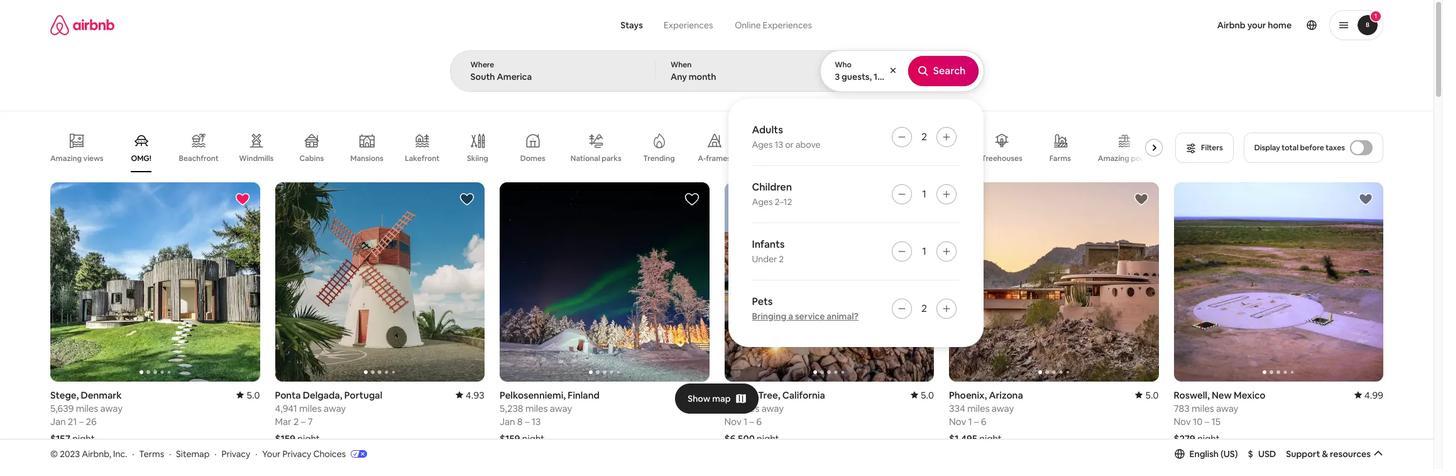 Task type: describe. For each thing, give the bounding box(es) containing it.
guests,
[[842, 71, 872, 82]]

phoenix,
[[949, 389, 987, 401]]

sitemap
[[176, 448, 210, 459]]

away inside the joshua tree, california 95 miles away nov 1 – 6 $6,500 night
[[762, 402, 784, 414]]

online experiences link
[[724, 13, 823, 38]]

5,639
[[50, 402, 74, 414]]

$
[[1248, 448, 1254, 459]]

1 button
[[1330, 10, 1384, 40]]

– inside the joshua tree, california 95 miles away nov 1 – 6 $6,500 night
[[750, 415, 755, 427]]

night inside roswell, new mexico 783 miles away nov 10 – 15 $279 night
[[1198, 432, 1220, 444]]

lakefront
[[405, 153, 440, 163]]

$159 inside ponta delgada, portugal 4,941 miles away mar 2 – 7 $159 night
[[275, 432, 296, 444]]

group for joshua tree, california 95 miles away nov 1 – 6 $6,500 night
[[725, 182, 934, 382]]

domes
[[520, 153, 546, 163]]

nov for 95
[[725, 415, 742, 427]]

night inside the joshua tree, california 95 miles away nov 1 – 6 $6,500 night
[[757, 432, 779, 444]]

– inside stege, denmark 5,639 miles away jan 21 – 26 $157 night
[[79, 415, 84, 427]]

4.81 out of 5 average rating image
[[680, 389, 710, 401]]

5.0 for phoenix, arizona 334 miles away nov 1 – 6 $1,495 night
[[1146, 389, 1159, 401]]

night inside ponta delgada, portugal 4,941 miles away mar 2 – 7 $159 night
[[298, 432, 320, 444]]

7
[[308, 415, 313, 427]]

map
[[713, 393, 731, 404]]

group containing amazing views
[[50, 123, 1168, 172]]

treehouses
[[982, 153, 1023, 163]]

334
[[949, 402, 966, 414]]

add to wishlist: ponta delgada, portugal image
[[460, 192, 475, 207]]

windmills
[[239, 153, 274, 163]]

airbnb,
[[82, 448, 111, 459]]

2 · from the left
[[169, 448, 171, 459]]

pets
[[752, 295, 773, 308]]

bringing a service animal? button
[[752, 311, 859, 322]]

any
[[671, 71, 687, 82]]

filters button
[[1176, 133, 1234, 163]]

a-frames
[[698, 153, 731, 163]]

terms
[[139, 448, 164, 459]]

california
[[783, 389, 825, 401]]

phoenix, arizona 334 miles away nov 1 – 6 $1,495 night
[[949, 389, 1023, 444]]

month
[[689, 71, 716, 82]]

nov inside phoenix, arizona 334 miles away nov 1 – 6 $1,495 night
[[949, 415, 967, 427]]

(us)
[[1221, 448, 1238, 459]]

group for roswell, new mexico 783 miles away nov 10 – 15 $279 night
[[1174, 182, 1384, 382]]

national
[[571, 153, 600, 163]]

before
[[1301, 143, 1325, 153]]

pets
[[915, 71, 934, 82]]

english
[[1190, 448, 1219, 459]]

10
[[1193, 415, 1203, 427]]

roswell,
[[1174, 389, 1210, 401]]

privacy link
[[222, 448, 250, 459]]

show map
[[688, 393, 731, 404]]

miles inside roswell, new mexico 783 miles away nov 10 – 15 $279 night
[[1192, 402, 1215, 414]]

roswell, new mexico 783 miles away nov 10 – 15 $279 night
[[1174, 389, 1266, 444]]

4,941
[[275, 402, 297, 414]]

© 2023 airbnb, inc. ·
[[50, 448, 134, 459]]

ponta delgada, portugal 4,941 miles away mar 2 – 7 $159 night
[[275, 389, 382, 444]]

©
[[50, 448, 58, 459]]

add to wishlist: pelkosenniemi, finland image
[[684, 192, 699, 207]]

ski-
[[927, 153, 940, 163]]

group for pelkosenniemi, finland 5,238 miles away jan 8 – 13 $159 night
[[500, 182, 710, 382]]

4 · from the left
[[255, 448, 257, 459]]

4.99 out of 5 average rating image
[[1355, 389, 1384, 401]]

show
[[688, 393, 711, 404]]

frames
[[706, 153, 731, 163]]

remove from wishlist: joshua tree, california image
[[909, 192, 924, 207]]

where
[[471, 60, 494, 70]]

views
[[83, 153, 103, 163]]

or
[[785, 139, 794, 150]]

miles inside stege, denmark 5,639 miles away jan 21 – 26 $157 night
[[76, 402, 98, 414]]

$ usd
[[1248, 448, 1277, 459]]

filters
[[1202, 143, 1223, 153]]

parks
[[602, 153, 622, 163]]

denmark
[[81, 389, 122, 401]]

experiences inside button
[[664, 19, 713, 31]]

new
[[1212, 389, 1232, 401]]

night inside pelkosenniemi, finland 5,238 miles away jan 8 – 13 $159 night
[[522, 432, 545, 444]]

service
[[795, 311, 825, 322]]

6 inside the joshua tree, california 95 miles away nov 1 – 6 $6,500 night
[[757, 415, 762, 427]]

show map button
[[675, 383, 759, 413]]

omg!
[[131, 153, 151, 163]]

2 inside infants under 2
[[779, 253, 784, 265]]

profile element
[[843, 0, 1384, 50]]

1 inside 1 dropdown button
[[1375, 12, 1378, 20]]

amazing for amazing pools
[[1098, 153, 1130, 163]]

terms link
[[139, 448, 164, 459]]

none search field containing adults
[[450, 0, 984, 347]]

mansions
[[351, 153, 384, 163]]

taxes
[[1326, 143, 1346, 153]]

delgada,
[[303, 389, 342, 401]]

your privacy choices link
[[262, 448, 367, 460]]

group for ponta delgada, portugal 4,941 miles away mar 2 – 7 $159 night
[[275, 182, 485, 382]]

your privacy choices
[[262, 448, 346, 459]]

5,238
[[500, 402, 524, 414]]

when any month
[[671, 60, 716, 82]]

$157
[[50, 432, 70, 444]]

8
[[517, 415, 523, 427]]

tree,
[[758, 389, 781, 401]]

night inside stege, denmark 5,639 miles away jan 21 – 26 $157 night
[[72, 432, 95, 444]]

joshua tree, california 95 miles away nov 1 – 6 $6,500 night
[[725, 389, 825, 444]]

support
[[1287, 448, 1321, 459]]

night inside phoenix, arizona 334 miles away nov 1 – 6 $1,495 night
[[980, 432, 1002, 444]]

miles inside ponta delgada, portugal 4,941 miles away mar 2 – 7 $159 night
[[299, 402, 322, 414]]

away inside phoenix, arizona 334 miles away nov 1 – 6 $1,495 night
[[992, 402, 1014, 414]]

– inside roswell, new mexico 783 miles away nov 10 – 15 $279 night
[[1205, 415, 1210, 427]]

5.0 out of 5 average rating image for phoenix, arizona 334 miles away nov 1 – 6 $1,495 night
[[1136, 389, 1159, 401]]

sitemap link
[[176, 448, 210, 459]]

english (us)
[[1190, 448, 1238, 459]]

support & resources button
[[1287, 448, 1384, 459]]



Task type: vqa. For each thing, say whether or not it's contained in the screenshot.


Task type: locate. For each thing, give the bounding box(es) containing it.
adults ages 13 or above
[[752, 123, 821, 150]]

pets bringing a service animal?
[[752, 295, 859, 322]]

5.0 out of 5 average rating image
[[911, 389, 934, 401], [1136, 389, 1159, 401]]

3 · from the left
[[215, 448, 217, 459]]

portugal
[[344, 389, 382, 401]]

night right $1,495 in the bottom of the page
[[980, 432, 1002, 444]]

terms · sitemap · privacy
[[139, 448, 250, 459]]

privacy left 'your'
[[222, 448, 250, 459]]

2 experiences from the left
[[763, 19, 812, 31]]

ages
[[752, 139, 773, 150], [752, 196, 773, 207]]

0 vertical spatial ages
[[752, 139, 773, 150]]

4.81
[[691, 389, 710, 401]]

$159 down 8
[[500, 432, 520, 444]]

night up the your privacy choices
[[298, 432, 320, 444]]

– inside ponta delgada, portugal 4,941 miles away mar 2 – 7 $159 night
[[301, 415, 306, 427]]

beachfront
[[179, 153, 219, 163]]

group
[[50, 123, 1168, 172], [50, 182, 260, 382], [275, 182, 485, 382], [500, 182, 710, 382], [725, 182, 934, 382], [949, 182, 1159, 382], [1174, 182, 1384, 382]]

stays
[[621, 19, 643, 31]]

experiences button
[[653, 13, 724, 38]]

4.93
[[466, 389, 485, 401]]

5 miles from the left
[[968, 402, 990, 414]]

away down 'new'
[[1217, 402, 1239, 414]]

2 jan from the left
[[500, 415, 515, 427]]

miles down joshua
[[737, 402, 760, 414]]

1 miles from the left
[[76, 402, 98, 414]]

group for stege, denmark 5,639 miles away jan 21 – 26 $157 night
[[50, 182, 260, 382]]

bringing
[[752, 311, 787, 322]]

amazing left pools
[[1098, 153, 1130, 163]]

4.93 out of 5 average rating image
[[456, 389, 485, 401]]

nov down 334
[[949, 415, 967, 427]]

ages inside adults ages 13 or above
[[752, 139, 773, 150]]

1 away from the left
[[100, 402, 123, 414]]

infant,
[[880, 71, 906, 82]]

away inside pelkosenniemi, finland 5,238 miles away jan 8 – 13 $159 night
[[550, 402, 572, 414]]

1 night from the left
[[72, 432, 95, 444]]

jan for jan 8 – 13
[[500, 415, 515, 427]]

13 inside adults ages 13 or above
[[775, 139, 784, 150]]

5.0 for joshua tree, california 95 miles away nov 1 – 6 $6,500 night
[[921, 389, 934, 401]]

infants
[[752, 238, 785, 251]]

1 horizontal spatial jan
[[500, 415, 515, 427]]

night up english (us) button
[[1198, 432, 1220, 444]]

2 inside ponta delgada, portugal 4,941 miles away mar 2 – 7 $159 night
[[294, 415, 299, 427]]

13 left or on the top right of page
[[775, 139, 784, 150]]

0 horizontal spatial 5.0 out of 5 average rating image
[[911, 389, 934, 401]]

pelkosenniemi, finland 5,238 miles away jan 8 – 13 $159 night
[[500, 389, 600, 444]]

nov inside the joshua tree, california 95 miles away nov 1 – 6 $6,500 night
[[725, 415, 742, 427]]

display total before taxes button
[[1244, 133, 1384, 163]]

infants under 2
[[752, 238, 785, 265]]

nov down '95'
[[725, 415, 742, 427]]

2 6 from the left
[[981, 415, 987, 427]]

6 down tree,
[[757, 415, 762, 427]]

nov inside roswell, new mexico 783 miles away nov 10 – 15 $279 night
[[1174, 415, 1191, 427]]

a-
[[698, 153, 706, 163]]

1 $159 from the left
[[275, 432, 296, 444]]

1 5.0 from the left
[[247, 389, 260, 401]]

amazing pools
[[1098, 153, 1151, 163]]

away down delgada,
[[324, 402, 346, 414]]

13 inside pelkosenniemi, finland 5,238 miles away jan 8 – 13 $159 night
[[532, 415, 541, 427]]

5.0 out of 5 average rating image for joshua tree, california 95 miles away nov 1 – 6 $6,500 night
[[911, 389, 934, 401]]

· right inc.
[[132, 448, 134, 459]]

– up $6,500
[[750, 415, 755, 427]]

– right 8
[[525, 415, 530, 427]]

5.0 for stege, denmark 5,639 miles away jan 21 – 26 $157 night
[[247, 389, 260, 401]]

2 inside who 3 guests, 1 infant, 2 pets
[[908, 71, 913, 82]]

away down finland
[[550, 402, 572, 414]]

farms
[[1050, 153, 1071, 163]]

6 – from the left
[[1205, 415, 1210, 427]]

above
[[796, 139, 821, 150]]

0 horizontal spatial $159
[[275, 432, 296, 444]]

1 vertical spatial ages
[[752, 196, 773, 207]]

3 – from the left
[[525, 415, 530, 427]]

joshua
[[725, 389, 756, 401]]

21
[[68, 415, 77, 427]]

5.0 left the roswell,
[[1146, 389, 1159, 401]]

add to wishlist: roswell, new mexico image
[[1359, 192, 1374, 207]]

$6,500
[[725, 432, 755, 444]]

2 – from the left
[[301, 415, 306, 427]]

2 nov from the left
[[949, 415, 967, 427]]

2 horizontal spatial nov
[[1174, 415, 1191, 427]]

airbnb
[[1218, 19, 1246, 31]]

0 horizontal spatial amazing
[[50, 153, 82, 163]]

0 horizontal spatial 5.0
[[247, 389, 260, 401]]

1 horizontal spatial 5.0 out of 5 average rating image
[[1136, 389, 1159, 401]]

5 night from the left
[[980, 432, 1002, 444]]

&
[[1323, 448, 1329, 459]]

online experiences
[[735, 19, 812, 31]]

1 horizontal spatial $159
[[500, 432, 520, 444]]

1 vertical spatial 13
[[532, 415, 541, 427]]

5.0 out of 5 average rating image
[[237, 389, 260, 401]]

resources
[[1331, 448, 1371, 459]]

airbnb your home link
[[1210, 12, 1300, 38]]

0 horizontal spatial 6
[[757, 415, 762, 427]]

1 6 from the left
[[757, 415, 762, 427]]

1 horizontal spatial 13
[[775, 139, 784, 150]]

$279
[[1174, 432, 1196, 444]]

0 horizontal spatial jan
[[50, 415, 66, 427]]

1 horizontal spatial privacy
[[283, 448, 311, 459]]

1 privacy from the left
[[222, 448, 250, 459]]

0 horizontal spatial experiences
[[664, 19, 713, 31]]

away inside ponta delgada, portugal 4,941 miles away mar 2 – 7 $159 night
[[324, 402, 346, 414]]

pools
[[1131, 153, 1151, 163]]

ages down adults
[[752, 139, 773, 150]]

2 privacy from the left
[[283, 448, 311, 459]]

ages inside children ages 2–12
[[752, 196, 773, 207]]

6 miles from the left
[[1192, 402, 1215, 414]]

what can we help you find? tab list
[[611, 13, 724, 38]]

13
[[775, 139, 784, 150], [532, 415, 541, 427]]

4 – from the left
[[750, 415, 755, 427]]

1
[[1375, 12, 1378, 20], [874, 71, 878, 82], [922, 187, 927, 201], [922, 245, 927, 258], [744, 415, 748, 427], [969, 415, 973, 427]]

national parks
[[571, 153, 622, 163]]

1 horizontal spatial experiences
[[763, 19, 812, 31]]

nov down 783
[[1174, 415, 1191, 427]]

night up © 2023 airbnb, inc. ·
[[72, 432, 95, 444]]

support & resources
[[1287, 448, 1371, 459]]

away down tree,
[[762, 402, 784, 414]]

0 horizontal spatial nov
[[725, 415, 742, 427]]

miles up 26
[[76, 402, 98, 414]]

783
[[1174, 402, 1190, 414]]

children
[[752, 180, 792, 194]]

1 horizontal spatial 6
[[981, 415, 987, 427]]

13 right 8
[[532, 415, 541, 427]]

4 night from the left
[[757, 432, 779, 444]]

stege,
[[50, 389, 79, 401]]

choices
[[313, 448, 346, 459]]

1 inside phoenix, arizona 334 miles away nov 1 – 6 $1,495 night
[[969, 415, 973, 427]]

who
[[835, 60, 852, 70]]

1 ages from the top
[[752, 139, 773, 150]]

2 5.0 from the left
[[921, 389, 934, 401]]

– left 15
[[1205, 415, 1210, 427]]

1 · from the left
[[132, 448, 134, 459]]

miles down pelkosenniemi,
[[526, 402, 548, 414]]

0 horizontal spatial 13
[[532, 415, 541, 427]]

cabins
[[300, 153, 324, 163]]

display total before taxes
[[1255, 143, 1346, 153]]

2 horizontal spatial 5.0
[[1146, 389, 1159, 401]]

stays tab panel
[[450, 50, 984, 347]]

· left privacy link on the left of page
[[215, 448, 217, 459]]

arizona
[[989, 389, 1023, 401]]

2–12
[[775, 196, 792, 207]]

2 night from the left
[[298, 432, 320, 444]]

privacy right 'your'
[[283, 448, 311, 459]]

· left 'your'
[[255, 448, 257, 459]]

5.0 left ponta
[[247, 389, 260, 401]]

4 miles from the left
[[737, 402, 760, 414]]

mexico
[[1234, 389, 1266, 401]]

finland
[[568, 389, 600, 401]]

3 away from the left
[[550, 402, 572, 414]]

3 night from the left
[[522, 432, 545, 444]]

3
[[835, 71, 840, 82]]

– inside pelkosenniemi, finland 5,238 miles away jan 8 – 13 $159 night
[[525, 415, 530, 427]]

1 horizontal spatial 5.0
[[921, 389, 934, 401]]

6 night from the left
[[1198, 432, 1220, 444]]

your
[[1248, 19, 1266, 31]]

miles inside the joshua tree, california 95 miles away nov 1 – 6 $6,500 night
[[737, 402, 760, 414]]

amazing for amazing views
[[50, 153, 82, 163]]

4 away from the left
[[762, 402, 784, 414]]

jan down 5,639
[[50, 415, 66, 427]]

2 away from the left
[[324, 402, 346, 414]]

group for phoenix, arizona 334 miles away nov 1 – 6 $1,495 night
[[949, 182, 1159, 382]]

mar
[[275, 415, 292, 427]]

skiing
[[467, 153, 488, 163]]

night right $6,500
[[757, 432, 779, 444]]

away down arizona
[[992, 402, 1014, 414]]

3 miles from the left
[[526, 402, 548, 414]]

2 $159 from the left
[[500, 432, 520, 444]]

1 horizontal spatial nov
[[949, 415, 967, 427]]

miles inside pelkosenniemi, finland 5,238 miles away jan 8 – 13 $159 night
[[526, 402, 548, 414]]

0 horizontal spatial privacy
[[222, 448, 250, 459]]

ponta
[[275, 389, 301, 401]]

remove from wishlist: stege, denmark image
[[235, 192, 250, 207]]

away inside stege, denmark 5,639 miles away jan 21 – 26 $157 night
[[100, 402, 123, 414]]

1 experiences from the left
[[664, 19, 713, 31]]

– left the 7
[[301, 415, 306, 427]]

miles down phoenix,
[[968, 402, 990, 414]]

jan inside pelkosenniemi, finland 5,238 miles away jan 8 – 13 $159 night
[[500, 415, 515, 427]]

jan inside stege, denmark 5,639 miles away jan 21 – 26 $157 night
[[50, 415, 66, 427]]

miles up the 7
[[299, 402, 322, 414]]

away inside roswell, new mexico 783 miles away nov 10 – 15 $279 night
[[1217, 402, 1239, 414]]

add to wishlist: phoenix, arizona image
[[1134, 192, 1149, 207]]

amazing
[[50, 153, 82, 163], [1098, 153, 1130, 163]]

–
[[79, 415, 84, 427], [301, 415, 306, 427], [525, 415, 530, 427], [750, 415, 755, 427], [975, 415, 979, 427], [1205, 415, 1210, 427]]

experiences up when in the top of the page
[[664, 19, 713, 31]]

2 ages from the top
[[752, 196, 773, 207]]

6 inside phoenix, arizona 334 miles away nov 1 – 6 $1,495 night
[[981, 415, 987, 427]]

3 nov from the left
[[1174, 415, 1191, 427]]

amazing left views
[[50, 153, 82, 163]]

miles inside phoenix, arizona 334 miles away nov 1 – 6 $1,495 night
[[968, 402, 990, 414]]

None search field
[[450, 0, 984, 347]]

Where field
[[471, 71, 635, 82]]

ages for children
[[752, 196, 773, 207]]

2023
[[60, 448, 80, 459]]

away down denmark in the bottom of the page
[[100, 402, 123, 414]]

$1,495
[[949, 432, 978, 444]]

jan for jan 21 – 26
[[50, 415, 66, 427]]

1 jan from the left
[[50, 415, 66, 427]]

5.0 out of 5 average rating image left phoenix,
[[911, 389, 934, 401]]

15
[[1212, 415, 1221, 427]]

3 5.0 from the left
[[1146, 389, 1159, 401]]

0 vertical spatial 13
[[775, 139, 784, 150]]

nov for 783
[[1174, 415, 1191, 427]]

5.0 left phoenix,
[[921, 389, 934, 401]]

night
[[72, 432, 95, 444], [298, 432, 320, 444], [522, 432, 545, 444], [757, 432, 779, 444], [980, 432, 1002, 444], [1198, 432, 1220, 444]]

in/out
[[940, 153, 961, 163]]

stays button
[[611, 13, 653, 38]]

2 miles from the left
[[299, 402, 322, 414]]

$159 down "mar"
[[275, 432, 296, 444]]

night down 8
[[522, 432, 545, 444]]

1 nov from the left
[[725, 415, 742, 427]]

– inside phoenix, arizona 334 miles away nov 1 – 6 $1,495 night
[[975, 415, 979, 427]]

total
[[1282, 143, 1299, 153]]

privacy inside 'link'
[[283, 448, 311, 459]]

ages down children
[[752, 196, 773, 207]]

1 – from the left
[[79, 415, 84, 427]]

experiences right online
[[763, 19, 812, 31]]

miles up 10
[[1192, 402, 1215, 414]]

2 5.0 out of 5 average rating image from the left
[[1136, 389, 1159, 401]]

5.0 out of 5 average rating image left the roswell,
[[1136, 389, 1159, 401]]

· right terms link
[[169, 448, 171, 459]]

26
[[86, 415, 97, 427]]

your
[[262, 448, 281, 459]]

away
[[100, 402, 123, 414], [324, 402, 346, 414], [550, 402, 572, 414], [762, 402, 784, 414], [992, 402, 1014, 414], [1217, 402, 1239, 414]]

jan left 8
[[500, 415, 515, 427]]

ages for adults
[[752, 139, 773, 150]]

amazing views
[[50, 153, 103, 163]]

5 away from the left
[[992, 402, 1014, 414]]

1 inside who 3 guests, 1 infant, 2 pets
[[874, 71, 878, 82]]

1 inside the joshua tree, california 95 miles away nov 1 – 6 $6,500 night
[[744, 415, 748, 427]]

4.99
[[1365, 389, 1384, 401]]

95
[[725, 402, 735, 414]]

6 away from the left
[[1217, 402, 1239, 414]]

1 5.0 out of 5 average rating image from the left
[[911, 389, 934, 401]]

6 down phoenix,
[[981, 415, 987, 427]]

– up $1,495 in the bottom of the page
[[975, 415, 979, 427]]

5 – from the left
[[975, 415, 979, 427]]

– right 21
[[79, 415, 84, 427]]

1 horizontal spatial amazing
[[1098, 153, 1130, 163]]

$159 inside pelkosenniemi, finland 5,238 miles away jan 8 – 13 $159 night
[[500, 432, 520, 444]]



